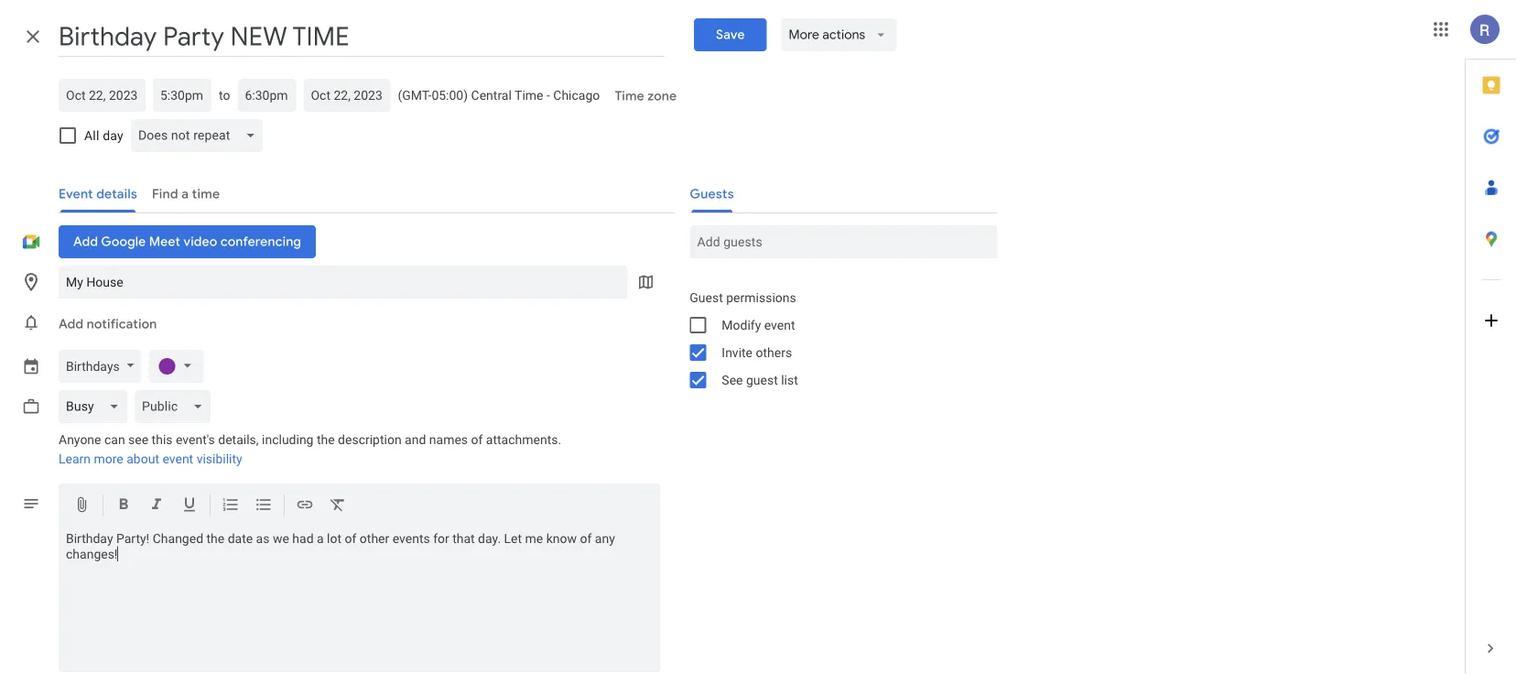 Task type: vqa. For each thing, say whether or not it's contained in the screenshot.
JANUARY 4 element
no



Task type: describe. For each thing, give the bounding box(es) containing it.
2 horizontal spatial of
[[580, 531, 592, 546]]

End time text field
[[245, 84, 289, 106]]

including
[[262, 432, 314, 447]]

Location text field
[[66, 266, 620, 299]]

central
[[471, 87, 512, 103]]

(gmt-05:00) central time - chicago
[[398, 87, 600, 103]]

the inside anyone can see this event's details, including the description and names of attachments. learn more about event visibility
[[317, 432, 335, 447]]

time zone button
[[607, 80, 684, 113]]

End date text field
[[311, 84, 383, 106]]

Description text field
[[59, 531, 661, 669]]

bulleted list image
[[255, 495, 273, 517]]

we
[[273, 531, 289, 546]]

insert link image
[[296, 495, 314, 517]]

Guests text field
[[697, 225, 990, 258]]

more actions arrow_drop_down
[[789, 27, 890, 43]]

guest
[[690, 290, 723, 305]]

italic image
[[147, 495, 166, 517]]

me
[[525, 531, 543, 546]]

list
[[781, 372, 798, 387]]

date
[[228, 531, 253, 546]]

add notification button
[[51, 302, 164, 346]]

see
[[722, 372, 743, 387]]

event inside group
[[765, 317, 795, 332]]

Start date text field
[[66, 84, 138, 106]]

guest
[[746, 372, 778, 387]]

other
[[360, 531, 389, 546]]

formatting options toolbar
[[59, 484, 661, 528]]

birthdays
[[66, 359, 120, 374]]

guest permissions
[[690, 290, 797, 305]]

know
[[546, 531, 577, 546]]

bold image
[[114, 495, 133, 517]]

a
[[317, 531, 324, 546]]

actions
[[823, 27, 866, 43]]

invite
[[722, 345, 753, 360]]

time zone
[[615, 88, 677, 104]]

party!
[[116, 531, 149, 546]]

permissions
[[726, 290, 797, 305]]

visibility
[[197, 452, 242, 467]]

others
[[756, 345, 792, 360]]

event's
[[176, 432, 215, 447]]

day.
[[478, 531, 501, 546]]

event inside anyone can see this event's details, including the description and names of attachments. learn more about event visibility
[[163, 452, 193, 467]]

of inside anyone can see this event's details, including the description and names of attachments. learn more about event visibility
[[471, 432, 483, 447]]

day
[[103, 128, 123, 143]]

all
[[84, 128, 99, 143]]

attachments.
[[486, 432, 562, 447]]

more
[[94, 452, 123, 467]]

birthday
[[66, 531, 113, 546]]



Task type: locate. For each thing, give the bounding box(es) containing it.
all day
[[84, 128, 123, 143]]

0 horizontal spatial of
[[345, 531, 357, 546]]

arrow_drop_down
[[873, 27, 890, 43]]

1 horizontal spatial of
[[471, 432, 483, 447]]

Title text field
[[59, 16, 665, 57]]

event
[[765, 317, 795, 332], [163, 452, 193, 467]]

time inside button
[[615, 88, 644, 104]]

let
[[504, 531, 522, 546]]

of
[[471, 432, 483, 447], [345, 531, 357, 546], [580, 531, 592, 546]]

time left the -
[[515, 87, 544, 103]]

0 horizontal spatial the
[[207, 531, 225, 546]]

see
[[128, 432, 149, 447]]

anyone
[[59, 432, 101, 447]]

more
[[789, 27, 820, 43]]

names
[[429, 432, 468, 447]]

time
[[515, 87, 544, 103], [615, 88, 644, 104]]

0 horizontal spatial time
[[515, 87, 544, 103]]

the right including
[[317, 432, 335, 447]]

chicago
[[553, 87, 600, 103]]

numbered list image
[[222, 495, 240, 517]]

anyone can see this event's details, including the description and names of attachments. learn more about event visibility
[[59, 432, 562, 467]]

group containing guest permissions
[[675, 284, 998, 394]]

had
[[292, 531, 314, 546]]

the inside birthday party! changed the date as we had a lot of other events for that day. let me know of any changes!
[[207, 531, 225, 546]]

about
[[127, 452, 159, 467]]

time left zone
[[615, 88, 644, 104]]

1 vertical spatial event
[[163, 452, 193, 467]]

learn more about event visibility link
[[59, 452, 242, 467]]

(gmt-
[[398, 87, 432, 103]]

save
[[716, 27, 745, 43]]

group
[[675, 284, 998, 394]]

the
[[317, 432, 335, 447], [207, 531, 225, 546]]

the left date
[[207, 531, 225, 546]]

add notification
[[59, 316, 157, 332]]

0 vertical spatial the
[[317, 432, 335, 447]]

modify
[[722, 317, 761, 332]]

changes!
[[66, 546, 118, 561]]

event up others
[[765, 317, 795, 332]]

can
[[104, 432, 125, 447]]

birthday party! changed the date as we had a lot of other events for that day. let me know of any changes!
[[66, 531, 615, 561]]

for
[[433, 531, 449, 546]]

and
[[405, 432, 426, 447]]

remove formatting image
[[329, 495, 347, 517]]

lot
[[327, 531, 342, 546]]

Start time text field
[[160, 84, 204, 106]]

1 horizontal spatial event
[[765, 317, 795, 332]]

description
[[338, 432, 402, 447]]

learn
[[59, 452, 91, 467]]

this
[[152, 432, 173, 447]]

tab list
[[1466, 60, 1517, 623]]

1 horizontal spatial time
[[615, 88, 644, 104]]

event down this
[[163, 452, 193, 467]]

of right names
[[471, 432, 483, 447]]

save button
[[694, 18, 767, 51]]

see guest list
[[722, 372, 798, 387]]

modify event
[[722, 317, 795, 332]]

that
[[453, 531, 475, 546]]

events
[[393, 531, 430, 546]]

to
[[219, 87, 230, 103]]

0 horizontal spatial event
[[163, 452, 193, 467]]

underline image
[[180, 495, 199, 517]]

invite others
[[722, 345, 792, 360]]

1 vertical spatial the
[[207, 531, 225, 546]]

05:00)
[[432, 87, 468, 103]]

any
[[595, 531, 615, 546]]

add
[[59, 316, 83, 332]]

zone
[[648, 88, 677, 104]]

-
[[547, 87, 550, 103]]

0 vertical spatial event
[[765, 317, 795, 332]]

changed
[[153, 531, 203, 546]]

as
[[256, 531, 270, 546]]

details,
[[218, 432, 259, 447]]

notification
[[87, 316, 157, 332]]

of right lot
[[345, 531, 357, 546]]

None field
[[131, 119, 270, 152], [59, 390, 134, 423], [134, 390, 218, 423], [131, 119, 270, 152], [59, 390, 134, 423], [134, 390, 218, 423]]

of left any
[[580, 531, 592, 546]]

1 horizontal spatial the
[[317, 432, 335, 447]]



